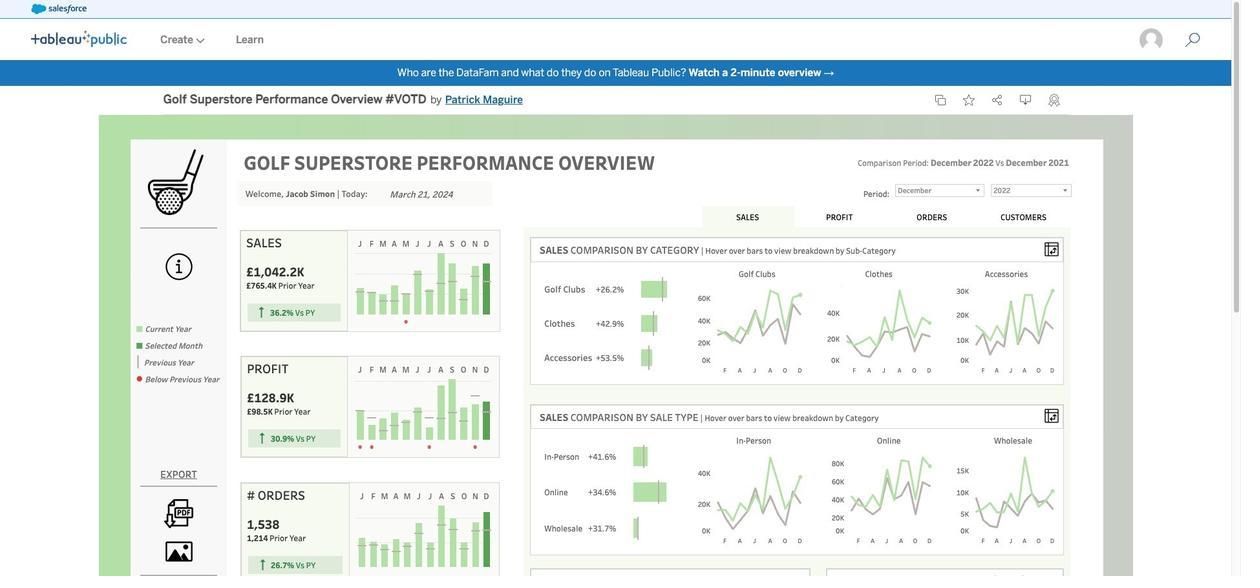 Task type: locate. For each thing, give the bounding box(es) containing it.
create image
[[193, 38, 205, 43]]

make a copy image
[[935, 94, 947, 106]]

go to search image
[[1170, 32, 1217, 48]]

favorite button image
[[963, 94, 975, 106]]

logo image
[[31, 30, 127, 47]]

salesforce logo image
[[31, 4, 87, 14]]



Task type: vqa. For each thing, say whether or not it's contained in the screenshot.
'followers' in the bottom left of the page
no



Task type: describe. For each thing, give the bounding box(es) containing it.
nominate for viz of the day image
[[1049, 94, 1060, 107]]

jacob.simon6557 image
[[1139, 27, 1165, 53]]



